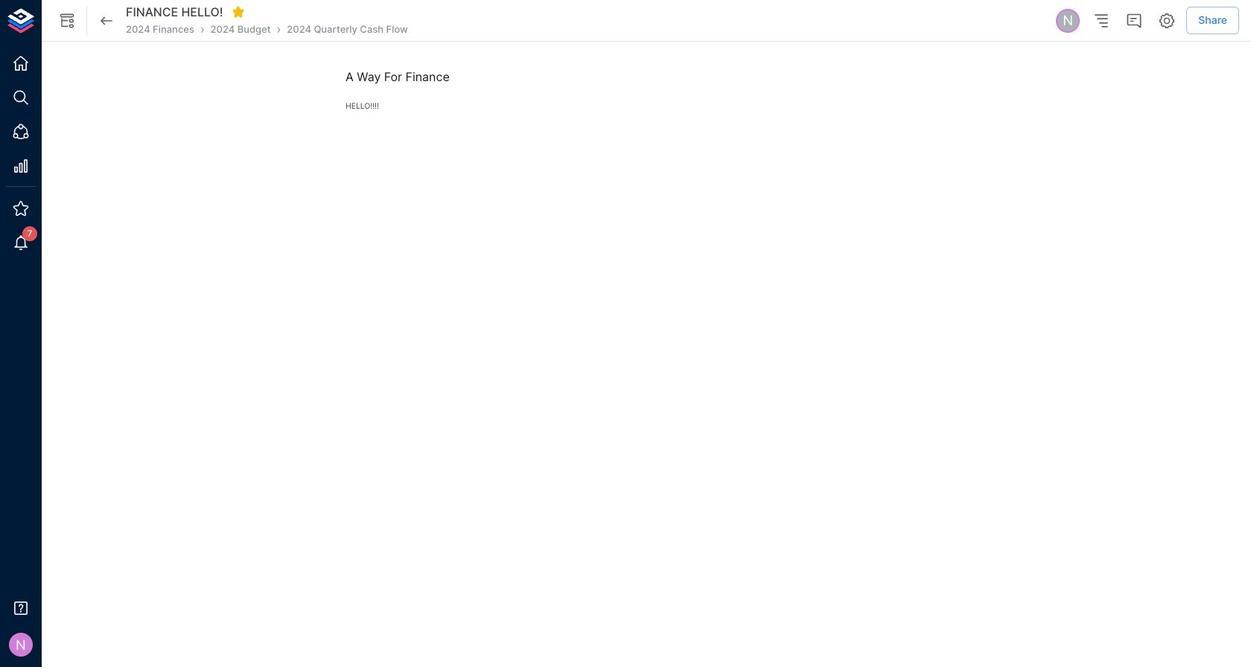 Task type: locate. For each thing, give the bounding box(es) containing it.
settings image
[[1158, 12, 1176, 29]]

table of contents image
[[1093, 12, 1111, 29]]



Task type: describe. For each thing, give the bounding box(es) containing it.
show wiki image
[[58, 12, 76, 29]]

go back image
[[98, 12, 115, 29]]

remove favorite image
[[231, 5, 245, 19]]

comments image
[[1126, 12, 1144, 29]]



Task type: vqa. For each thing, say whether or not it's contained in the screenshot.
Show Wiki icon
yes



